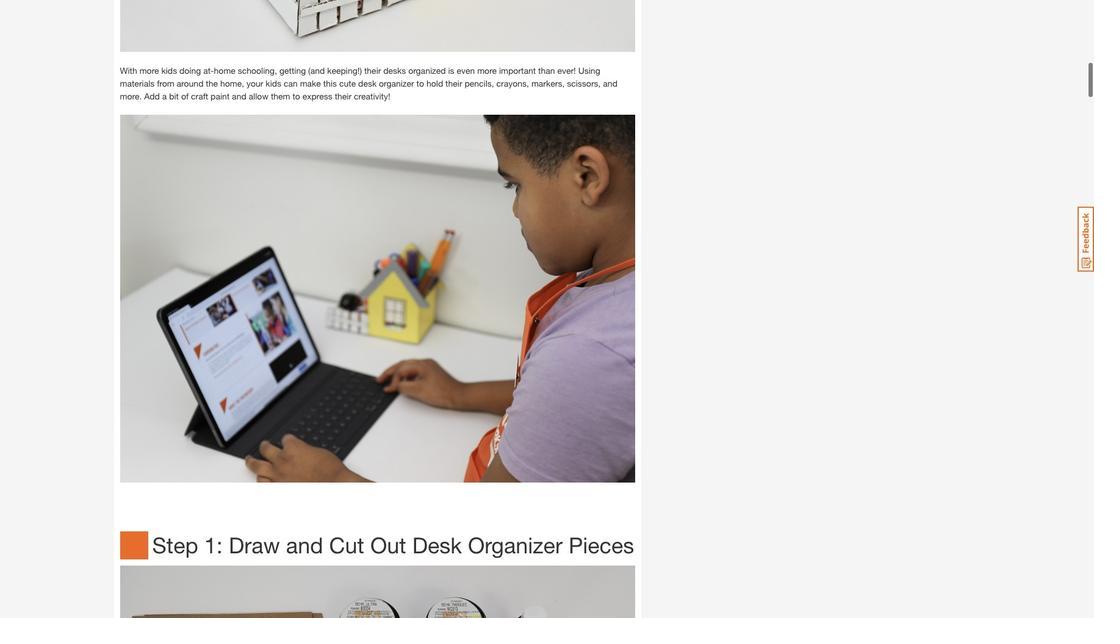 Task type: vqa. For each thing, say whether or not it's contained in the screenshot.
98134 button
no



Task type: describe. For each thing, give the bounding box(es) containing it.
keeping!)
[[327, 65, 362, 76]]

(and
[[308, 65, 325, 76]]

from
[[157, 78, 174, 89]]

1 more from the left
[[140, 65, 159, 76]]

creativity!
[[354, 91, 390, 101]]

desks
[[384, 65, 406, 76]]

paint
[[211, 91, 230, 101]]

1:
[[204, 532, 223, 558]]

more.
[[120, 91, 142, 101]]

out
[[370, 532, 406, 558]]

make
[[300, 78, 321, 89]]

add
[[144, 91, 160, 101]]

hold
[[427, 78, 443, 89]]

even
[[457, 65, 475, 76]]

desk
[[358, 78, 377, 89]]

pencils,
[[465, 78, 494, 89]]

0 vertical spatial to
[[417, 78, 424, 89]]

draw
[[229, 532, 280, 558]]

0 vertical spatial and
[[603, 78, 618, 89]]

boy browsing the home depot website with finished desk organizer image
[[120, 115, 635, 483]]

them
[[271, 91, 290, 101]]

step 1: draw and cut out desk organizer pieces
[[152, 532, 634, 558]]

0 horizontal spatial kids
[[161, 65, 177, 76]]

1 vertical spatial and
[[232, 91, 246, 101]]

1 vertical spatial their
[[446, 78, 462, 89]]

organized
[[409, 65, 446, 76]]

step
[[152, 532, 198, 558]]

with more kids doing at-home schooling, getting (and keeping!) their desks organized is even more important than ever! using materials from around the home, your kids can make this cute desk organizer to hold their pencils, crayons, markers, scissors, and more. add a bit of craft paint and allow them to express their creativity!
[[120, 65, 618, 101]]

markers,
[[532, 78, 565, 89]]

than
[[538, 65, 555, 76]]

pieces
[[569, 532, 634, 558]]

can
[[284, 78, 298, 89]]

feedback link image
[[1078, 206, 1094, 272]]

crayons,
[[497, 78, 529, 89]]

shot of tools and materials laid out on table image
[[120, 566, 635, 618]]



Task type: locate. For each thing, give the bounding box(es) containing it.
organizer
[[468, 532, 563, 558]]

0 horizontal spatial more
[[140, 65, 159, 76]]

their down cute
[[335, 91, 352, 101]]

home
[[214, 65, 236, 76]]

0 vertical spatial kids
[[161, 65, 177, 76]]

1 horizontal spatial more
[[477, 65, 497, 76]]

and left cut
[[286, 532, 323, 558]]

cute
[[339, 78, 356, 89]]

their
[[364, 65, 381, 76], [446, 78, 462, 89], [335, 91, 352, 101]]

2 horizontal spatial and
[[603, 78, 618, 89]]

1 vertical spatial kids
[[266, 78, 281, 89]]

with
[[120, 65, 137, 76]]

getting
[[280, 65, 306, 76]]

scissors,
[[567, 78, 601, 89]]

2 vertical spatial their
[[335, 91, 352, 101]]

kids
[[161, 65, 177, 76], [266, 78, 281, 89]]

to down can
[[293, 91, 300, 101]]

and right "scissors," at top right
[[603, 78, 618, 89]]

cut
[[329, 532, 364, 558]]

to left hold
[[417, 78, 424, 89]]

doing
[[179, 65, 201, 76]]

ever!
[[558, 65, 576, 76]]

this
[[323, 78, 337, 89]]

home,
[[220, 78, 244, 89]]

more up materials
[[140, 65, 159, 76]]

0 vertical spatial their
[[364, 65, 381, 76]]

1 horizontal spatial to
[[417, 78, 424, 89]]

schooling,
[[238, 65, 277, 76]]

your
[[247, 78, 263, 89]]

using
[[578, 65, 600, 76]]

more
[[140, 65, 159, 76], [477, 65, 497, 76]]

craft
[[191, 91, 208, 101]]

around
[[177, 78, 204, 89]]

important
[[499, 65, 536, 76]]

kids up them
[[266, 78, 281, 89]]

1 horizontal spatial and
[[286, 532, 323, 558]]

a
[[162, 91, 167, 101]]

materials
[[120, 78, 155, 89]]

and down home,
[[232, 91, 246, 101]]

their down is
[[446, 78, 462, 89]]

0 horizontal spatial their
[[335, 91, 352, 101]]

desk
[[412, 532, 462, 558]]

organizer
[[379, 78, 414, 89]]

their up desk
[[364, 65, 381, 76]]

of
[[181, 91, 189, 101]]

1 horizontal spatial their
[[364, 65, 381, 76]]

allow
[[249, 91, 269, 101]]

is
[[448, 65, 454, 76]]

and
[[603, 78, 618, 89], [232, 91, 246, 101], [286, 532, 323, 558]]

bit
[[169, 91, 179, 101]]

at-
[[203, 65, 214, 76]]

2 more from the left
[[477, 65, 497, 76]]

express
[[303, 91, 333, 101]]

0 horizontal spatial to
[[293, 91, 300, 101]]

1 vertical spatial to
[[293, 91, 300, 101]]

2 horizontal spatial their
[[446, 78, 462, 89]]

more up "pencils,"
[[477, 65, 497, 76]]

the
[[206, 78, 218, 89]]

2 vertical spatial and
[[286, 532, 323, 558]]

to
[[417, 78, 424, 89], [293, 91, 300, 101]]

kids up from
[[161, 65, 177, 76]]

0 horizontal spatial and
[[232, 91, 246, 101]]

shot of finished cardboard desk organizer image
[[120, 0, 635, 52]]

1 horizontal spatial kids
[[266, 78, 281, 89]]



